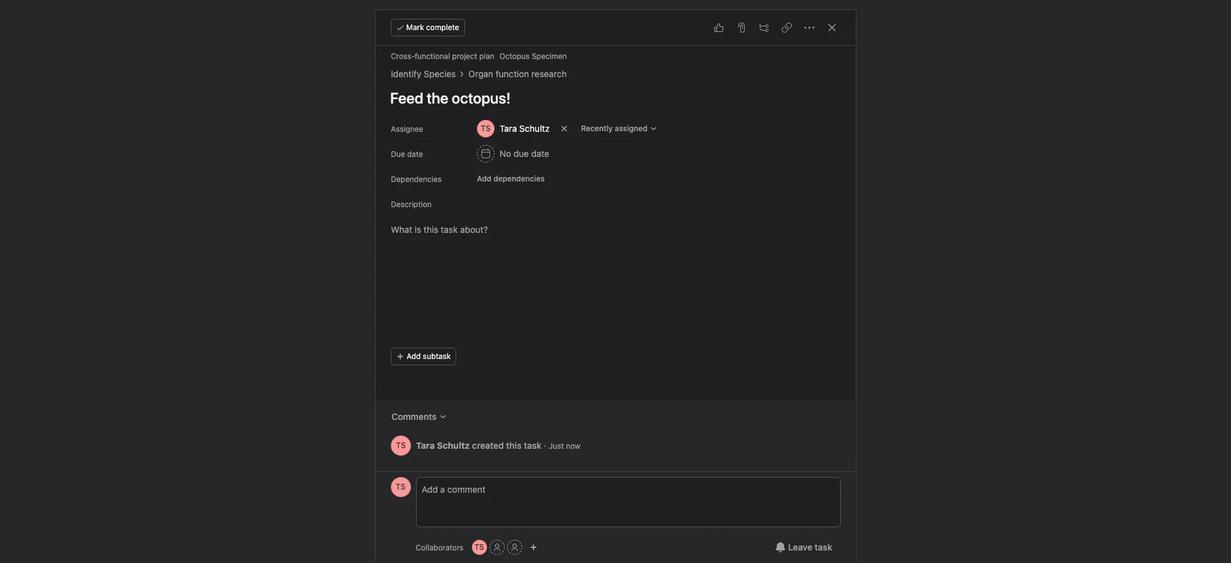 Task type: describe. For each thing, give the bounding box(es) containing it.
no due date button
[[471, 143, 555, 165]]

research
[[531, 68, 566, 79]]

octopus specimen link
[[499, 52, 567, 61]]

recently
[[581, 124, 612, 133]]

0 horizontal spatial task
[[523, 440, 541, 451]]

mark complete
[[406, 23, 459, 32]]

tara schultz
[[499, 123, 549, 134]]

cross-functional project plan link
[[391, 52, 494, 61]]

2 vertical spatial ts button
[[472, 540, 487, 556]]

leave task button
[[767, 537, 841, 559]]

more actions for this task image
[[804, 23, 814, 33]]

functional
[[414, 52, 450, 61]]

assigned
[[614, 124, 647, 133]]

mark complete button
[[391, 19, 465, 36]]

add for add dependencies
[[477, 174, 491, 183]]

dependencies
[[493, 174, 544, 183]]

cross-
[[391, 52, 414, 61]]

0 horizontal spatial date
[[407, 150, 423, 159]]

organ function research link
[[468, 67, 566, 81]]

add for add subtask
[[406, 352, 420, 361]]

schultz for tara schultz created this task · just now
[[437, 440, 469, 451]]

due date
[[391, 150, 423, 159]]

created
[[472, 440, 504, 451]]

subtask
[[423, 352, 450, 361]]

add subtask
[[406, 352, 450, 361]]

remove assignee image
[[560, 125, 568, 133]]

0 likes. click to like this task image
[[714, 23, 724, 33]]

plan
[[479, 52, 494, 61]]

dependencies
[[391, 175, 441, 184]]

identify species link
[[391, 67, 456, 81]]

species
[[423, 68, 456, 79]]

no
[[499, 148, 511, 159]]

cross-functional project plan octopus specimen
[[391, 52, 567, 61]]

complete
[[426, 23, 459, 32]]

identify species
[[391, 68, 456, 79]]

organ
[[468, 68, 493, 79]]

just
[[548, 441, 564, 451]]

2 vertical spatial ts
[[474, 543, 484, 552]]

attachments: add a file to this task, feed the octopus! image
[[736, 23, 746, 33]]

function
[[495, 68, 529, 79]]

organ function research
[[468, 68, 566, 79]]

assignee
[[391, 124, 423, 134]]

tara for tara schultz
[[499, 123, 517, 134]]

no due date
[[499, 148, 549, 159]]

add dependencies button
[[471, 170, 550, 188]]

task inside button
[[815, 542, 832, 553]]

leave task
[[788, 542, 832, 553]]



Task type: locate. For each thing, give the bounding box(es) containing it.
add dependencies
[[477, 174, 544, 183]]

0 vertical spatial add
[[477, 174, 491, 183]]

add subtask button
[[391, 348, 456, 366]]

·
[[544, 440, 546, 451]]

Task Name text field
[[382, 84, 841, 112]]

recently assigned button
[[575, 120, 663, 138]]

schultz for tara schultz
[[519, 123, 549, 134]]

specimen
[[531, 52, 567, 61]]

description
[[391, 200, 431, 209]]

0 vertical spatial ts
[[396, 441, 405, 451]]

due
[[391, 150, 405, 159]]

schultz left created
[[437, 440, 469, 451]]

0 horizontal spatial tara
[[416, 440, 434, 451]]

1 vertical spatial task
[[815, 542, 832, 553]]

schultz up no due date
[[519, 123, 549, 134]]

date
[[531, 148, 549, 159], [407, 150, 423, 159]]

1 vertical spatial ts button
[[391, 478, 411, 498]]

1 horizontal spatial add
[[477, 174, 491, 183]]

1 vertical spatial schultz
[[437, 440, 469, 451]]

project
[[452, 52, 477, 61]]

add left dependencies
[[477, 174, 491, 183]]

date inside dropdown button
[[531, 148, 549, 159]]

task
[[523, 440, 541, 451], [815, 542, 832, 553]]

0 horizontal spatial add
[[406, 352, 420, 361]]

0 vertical spatial tara
[[499, 123, 517, 134]]

1 horizontal spatial task
[[815, 542, 832, 553]]

add inside button
[[406, 352, 420, 361]]

tara for tara schultz created this task · just now
[[416, 440, 434, 451]]

tara schultz button
[[471, 118, 555, 140]]

ts
[[396, 441, 405, 451], [396, 483, 405, 492], [474, 543, 484, 552]]

this
[[506, 440, 521, 451]]

tara down comments 'popup button'
[[416, 440, 434, 451]]

add
[[477, 174, 491, 183], [406, 352, 420, 361]]

due
[[513, 148, 528, 159]]

tara up 'no'
[[499, 123, 517, 134]]

1 horizontal spatial schultz
[[519, 123, 549, 134]]

tara schultz created this task · just now
[[416, 440, 580, 451]]

add subtask image
[[759, 23, 769, 33]]

mark
[[406, 23, 424, 32]]

collapse task pane image
[[827, 23, 837, 33]]

tara
[[499, 123, 517, 134], [416, 440, 434, 451]]

0 horizontal spatial schultz
[[437, 440, 469, 451]]

1 vertical spatial add
[[406, 352, 420, 361]]

1 horizontal spatial date
[[531, 148, 549, 159]]

collaborators
[[416, 543, 464, 553]]

0 vertical spatial ts button
[[391, 436, 411, 456]]

schultz inside dropdown button
[[519, 123, 549, 134]]

octopus
[[499, 52, 529, 61]]

now
[[566, 441, 580, 451]]

add inside add dependencies button
[[477, 174, 491, 183]]

leave
[[788, 542, 812, 553]]

add or remove collaborators image
[[530, 544, 537, 552]]

1 vertical spatial tara
[[416, 440, 434, 451]]

feed the octopus! dialog
[[375, 10, 856, 564]]

identify
[[391, 68, 421, 79]]

tara schultz link
[[416, 440, 469, 451]]

task left ·
[[523, 440, 541, 451]]

recently assigned
[[581, 124, 647, 133]]

main content
[[375, 46, 856, 472]]

0 vertical spatial schultz
[[519, 123, 549, 134]]

add left 'subtask'
[[406, 352, 420, 361]]

task right leave
[[815, 542, 832, 553]]

comments button
[[383, 406, 454, 429]]

schultz
[[519, 123, 549, 134], [437, 440, 469, 451]]

0 vertical spatial task
[[523, 440, 541, 451]]

comments
[[391, 412, 436, 422]]

ts button
[[391, 436, 411, 456], [391, 478, 411, 498], [472, 540, 487, 556]]

1 vertical spatial ts
[[396, 483, 405, 492]]

1 horizontal spatial tara
[[499, 123, 517, 134]]

tara inside tara schultz dropdown button
[[499, 123, 517, 134]]

main content containing identify species
[[375, 46, 856, 472]]

copy task link image
[[781, 23, 791, 33]]



Task type: vqa. For each thing, say whether or not it's contained in the screenshot.
Feed the octopus! DIALOG
yes



